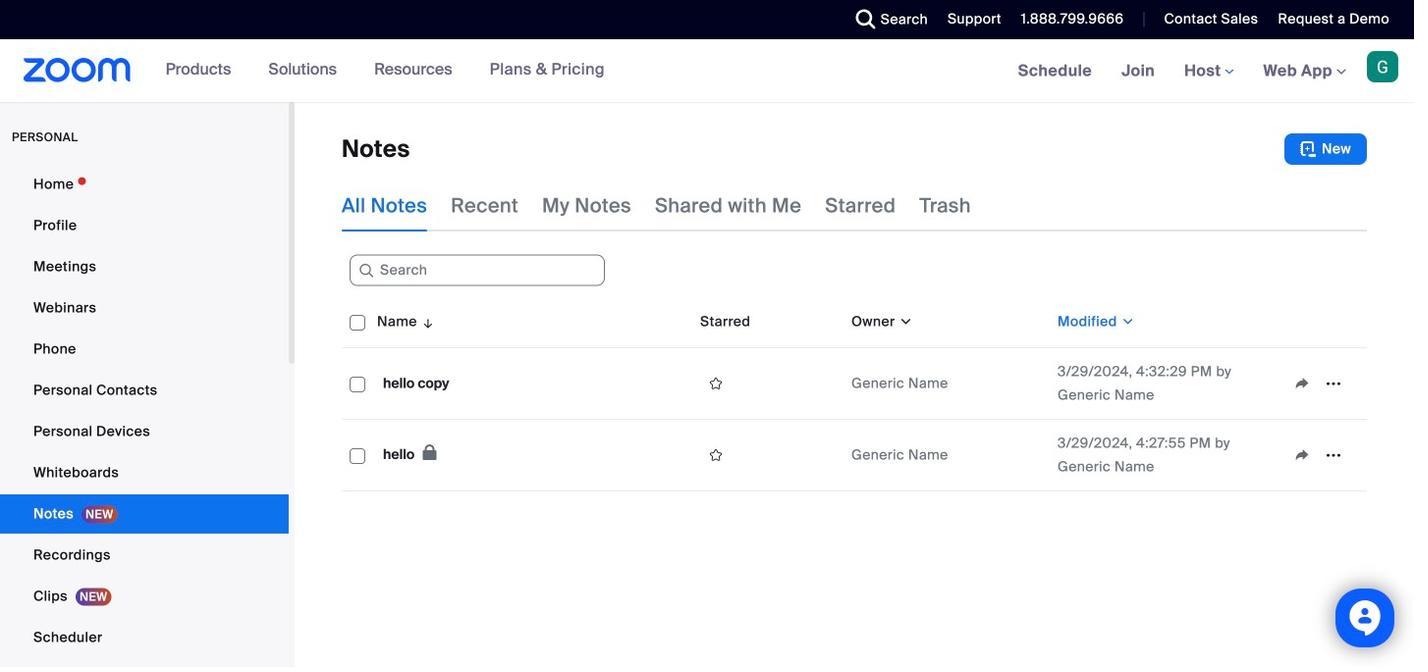 Task type: describe. For each thing, give the bounding box(es) containing it.
arrow down image
[[417, 310, 435, 334]]

share image for more options for hello image at the right bottom of the page
[[1287, 447, 1318, 465]]

personal menu menu
[[0, 165, 289, 668]]

Search text field
[[350, 255, 605, 287]]

1 down image from the left
[[895, 312, 913, 332]]

more options for hello image
[[1318, 447, 1349, 465]]

zoom logo image
[[24, 58, 131, 83]]



Task type: locate. For each thing, give the bounding box(es) containing it.
banner
[[0, 39, 1414, 104]]

1 horizontal spatial down image
[[1117, 312, 1135, 332]]

profile picture image
[[1367, 51, 1399, 83]]

2 down image from the left
[[1117, 312, 1135, 332]]

down image
[[895, 312, 913, 332], [1117, 312, 1135, 332]]

tabs of all notes page tab list
[[342, 181, 971, 232]]

more options for hello copy image
[[1318, 375, 1349, 393]]

share image down more options for hello copy image
[[1287, 447, 1318, 465]]

meetings navigation
[[1003, 39, 1414, 104]]

application
[[342, 297, 1367, 492], [700, 369, 836, 399], [1287, 369, 1359, 399], [700, 441, 836, 470], [1287, 441, 1359, 470]]

2 share image from the top
[[1287, 447, 1318, 465]]

1 share image from the top
[[1287, 375, 1318, 393]]

1 vertical spatial share image
[[1287, 447, 1318, 465]]

0 vertical spatial share image
[[1287, 375, 1318, 393]]

0 horizontal spatial down image
[[895, 312, 913, 332]]

share image
[[1287, 375, 1318, 393], [1287, 447, 1318, 465]]

share image for more options for hello copy image
[[1287, 375, 1318, 393]]

share image up more options for hello image at the right bottom of the page
[[1287, 375, 1318, 393]]

product information navigation
[[151, 39, 620, 102]]



Task type: vqa. For each thing, say whether or not it's contained in the screenshot.
the password PASSWORD FIELD
no



